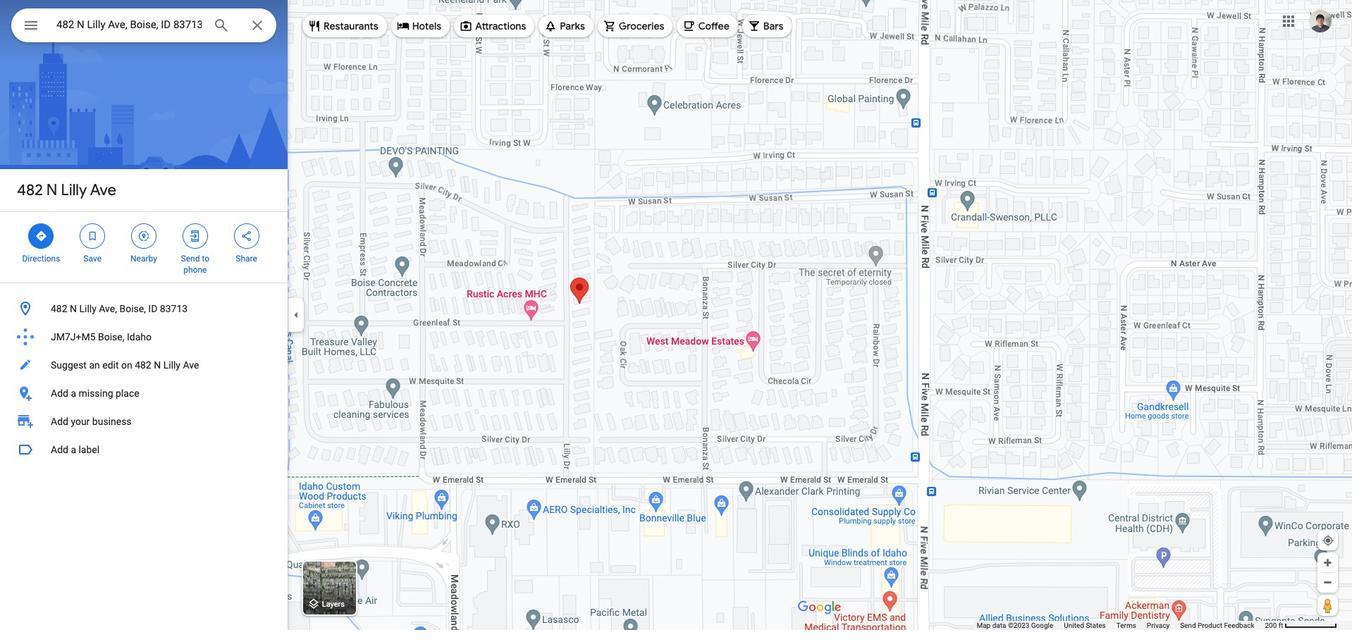 Task type: vqa. For each thing, say whether or not it's contained in the screenshot.


Task type: describe. For each thing, give the bounding box(es) containing it.
 button
[[11, 8, 51, 45]]

an
[[89, 360, 100, 371]]

google
[[1031, 622, 1054, 630]]

hotels
[[412, 20, 442, 32]]

add a missing place
[[51, 388, 139, 399]]

restaurants button
[[303, 9, 387, 43]]


[[137, 228, 150, 244]]

add a label
[[51, 444, 100, 456]]

add a label button
[[0, 436, 288, 464]]

phone
[[183, 265, 207, 275]]

482 for 482 n lilly ave, boise, id 83713
[[51, 303, 67, 315]]

©2023
[[1008, 622, 1030, 630]]

label
[[79, 444, 100, 456]]

nearby
[[131, 254, 157, 264]]

business
[[92, 416, 132, 427]]

add for add your business
[[51, 416, 68, 427]]

attractions
[[475, 20, 526, 32]]

states
[[1086, 622, 1106, 630]]

send for send product feedback
[[1181, 622, 1196, 630]]

attractions button
[[454, 9, 535, 43]]

n for 482 n lilly ave, boise, id 83713
[[70, 303, 77, 315]]

idaho
[[127, 331, 152, 343]]

200 ft
[[1265, 622, 1284, 630]]

ave,
[[99, 303, 117, 315]]

0 vertical spatial boise,
[[119, 303, 146, 315]]

jm7j+m5 boise, idaho
[[51, 331, 152, 343]]


[[86, 228, 99, 244]]

coffee
[[698, 20, 730, 32]]

jm7j+m5
[[51, 331, 96, 343]]

map
[[977, 622, 991, 630]]

482 n lilly ave, boise, id 83713
[[51, 303, 188, 315]]

collapse side panel image
[[288, 307, 304, 323]]

on
[[121, 360, 132, 371]]

2 vertical spatial n
[[154, 360, 161, 371]]

add a missing place button
[[0, 379, 288, 408]]

show your location image
[[1322, 535, 1335, 547]]

lilly for ave
[[61, 181, 87, 200]]

your
[[71, 416, 90, 427]]

restaurants
[[324, 20, 378, 32]]

privacy
[[1147, 622, 1170, 630]]

share
[[236, 254, 257, 264]]

feedback
[[1224, 622, 1255, 630]]

200
[[1265, 622, 1277, 630]]

terms
[[1117, 622, 1137, 630]]

482 n lilly ave, boise, id 83713 button
[[0, 295, 288, 323]]

terms button
[[1117, 621, 1137, 630]]

save
[[83, 254, 102, 264]]

actions for 482 n lilly ave region
[[0, 212, 288, 283]]

send to phone
[[181, 254, 209, 275]]

parks button
[[539, 9, 594, 43]]

send product feedback button
[[1181, 621, 1255, 630]]


[[189, 228, 202, 244]]

google account: nolan park  
(nolan.park@adept.ai) image
[[1310, 10, 1332, 32]]

none field inside 482 n lilly ave, boise, id 83713 field
[[56, 16, 202, 33]]

482 inside suggest an edit on 482 n lilly ave button
[[135, 360, 151, 371]]

add for add a label
[[51, 444, 68, 456]]



Task type: locate. For each thing, give the bounding box(es) containing it.
ft
[[1279, 622, 1284, 630]]

0 horizontal spatial 482
[[17, 181, 43, 200]]

a left missing
[[71, 388, 76, 399]]


[[23, 16, 39, 35]]

482
[[17, 181, 43, 200], [51, 303, 67, 315], [135, 360, 151, 371]]

add
[[51, 388, 68, 399], [51, 416, 68, 427], [51, 444, 68, 456]]

1 vertical spatial add
[[51, 416, 68, 427]]

privacy button
[[1147, 621, 1170, 630]]

add for add a missing place
[[51, 388, 68, 399]]

groceries button
[[598, 9, 673, 43]]

zoom in image
[[1323, 558, 1333, 568]]

2 a from the top
[[71, 444, 76, 456]]

1 vertical spatial 482
[[51, 303, 67, 315]]

footer
[[977, 621, 1265, 630]]

1 horizontal spatial send
[[1181, 622, 1196, 630]]

send
[[181, 254, 200, 264], [1181, 622, 1196, 630]]

send inside send to phone
[[181, 254, 200, 264]]

0 horizontal spatial ave
[[90, 181, 116, 200]]

zoom out image
[[1323, 578, 1333, 588]]

1 horizontal spatial ave
[[183, 360, 199, 371]]

ave inside button
[[183, 360, 199, 371]]

edit
[[102, 360, 119, 371]]

united
[[1064, 622, 1085, 630]]

send for send to phone
[[181, 254, 200, 264]]

add left label
[[51, 444, 68, 456]]

482 up 
[[17, 181, 43, 200]]

add down the suggest
[[51, 388, 68, 399]]

united states
[[1064, 622, 1106, 630]]

map data ©2023 google
[[977, 622, 1054, 630]]

parks
[[560, 20, 585, 32]]

united states button
[[1064, 621, 1106, 630]]

send product feedback
[[1181, 622, 1255, 630]]

a left label
[[71, 444, 76, 456]]

ave up ''
[[90, 181, 116, 200]]

1 vertical spatial send
[[1181, 622, 1196, 630]]

lilly up ''
[[61, 181, 87, 200]]

482 for 482 n lilly ave
[[17, 181, 43, 200]]

a inside add a label button
[[71, 444, 76, 456]]

lilly left ave,
[[79, 303, 97, 315]]

482 up jm7j+m5
[[51, 303, 67, 315]]

show street view coverage image
[[1318, 595, 1338, 616]]

to
[[202, 254, 209, 264]]

83713
[[160, 303, 188, 315]]

0 vertical spatial a
[[71, 388, 76, 399]]

1 horizontal spatial 482
[[51, 303, 67, 315]]

place
[[116, 388, 139, 399]]

0 vertical spatial add
[[51, 388, 68, 399]]

lilly for ave,
[[79, 303, 97, 315]]

n for 482 n lilly ave
[[46, 181, 57, 200]]

footer containing map data ©2023 google
[[977, 621, 1265, 630]]

1 vertical spatial n
[[70, 303, 77, 315]]

n up 
[[46, 181, 57, 200]]

1 vertical spatial ave
[[183, 360, 199, 371]]

482 right on at the left
[[135, 360, 151, 371]]

footer inside google maps 'element'
[[977, 621, 1265, 630]]

google maps element
[[0, 0, 1353, 630]]

suggest
[[51, 360, 87, 371]]

lilly up add a missing place button
[[163, 360, 181, 371]]

482 n lilly ave main content
[[0, 0, 288, 630]]

boise,
[[119, 303, 146, 315], [98, 331, 124, 343]]

1 add from the top
[[51, 388, 68, 399]]

product
[[1198, 622, 1223, 630]]

 search field
[[11, 8, 276, 45]]

a for label
[[71, 444, 76, 456]]

1 horizontal spatial n
[[70, 303, 77, 315]]

suggest an edit on 482 n lilly ave button
[[0, 351, 288, 379]]

boise, left the idaho
[[98, 331, 124, 343]]

ave up add a missing place button
[[183, 360, 199, 371]]

482 N Lilly Ave, Boise, ID 83713 field
[[11, 8, 276, 42]]

a inside add a missing place button
[[71, 388, 76, 399]]

3 add from the top
[[51, 444, 68, 456]]

0 vertical spatial n
[[46, 181, 57, 200]]

missing
[[79, 388, 113, 399]]

layers
[[322, 600, 345, 610]]

1 vertical spatial lilly
[[79, 303, 97, 315]]

n right on at the left
[[154, 360, 161, 371]]

jm7j+m5 boise, idaho button
[[0, 323, 288, 351]]

n
[[46, 181, 57, 200], [70, 303, 77, 315], [154, 360, 161, 371]]

482 n lilly ave
[[17, 181, 116, 200]]

send inside button
[[1181, 622, 1196, 630]]

id
[[148, 303, 158, 315]]

2 horizontal spatial 482
[[135, 360, 151, 371]]

add your business
[[51, 416, 132, 427]]

0 vertical spatial 482
[[17, 181, 43, 200]]

200 ft button
[[1265, 622, 1338, 630]]

send up phone
[[181, 254, 200, 264]]

bars
[[763, 20, 784, 32]]

n up jm7j+m5
[[70, 303, 77, 315]]

boise, left id
[[119, 303, 146, 315]]

send left product
[[1181, 622, 1196, 630]]


[[35, 228, 48, 244]]

data
[[993, 622, 1007, 630]]

coffee button
[[677, 9, 738, 43]]

1 vertical spatial a
[[71, 444, 76, 456]]

ave
[[90, 181, 116, 200], [183, 360, 199, 371]]

482 inside 482 n lilly ave, boise, id 83713 button
[[51, 303, 67, 315]]

0 vertical spatial ave
[[90, 181, 116, 200]]

add left the your
[[51, 416, 68, 427]]

0 horizontal spatial n
[[46, 181, 57, 200]]

0 horizontal spatial send
[[181, 254, 200, 264]]

2 horizontal spatial n
[[154, 360, 161, 371]]

1 vertical spatial boise,
[[98, 331, 124, 343]]

2 vertical spatial add
[[51, 444, 68, 456]]

0 vertical spatial lilly
[[61, 181, 87, 200]]

2 vertical spatial 482
[[135, 360, 151, 371]]

lilly
[[61, 181, 87, 200], [79, 303, 97, 315], [163, 360, 181, 371]]

a
[[71, 388, 76, 399], [71, 444, 76, 456]]

a for missing
[[71, 388, 76, 399]]

None field
[[56, 16, 202, 33]]

2 vertical spatial lilly
[[163, 360, 181, 371]]

hotels button
[[391, 9, 450, 43]]

1 a from the top
[[71, 388, 76, 399]]

0 vertical spatial send
[[181, 254, 200, 264]]


[[240, 228, 253, 244]]

add your business link
[[0, 408, 288, 436]]

suggest an edit on 482 n lilly ave
[[51, 360, 199, 371]]

bars button
[[742, 9, 792, 43]]

directions
[[22, 254, 60, 264]]

groceries
[[619, 20, 665, 32]]

2 add from the top
[[51, 416, 68, 427]]



